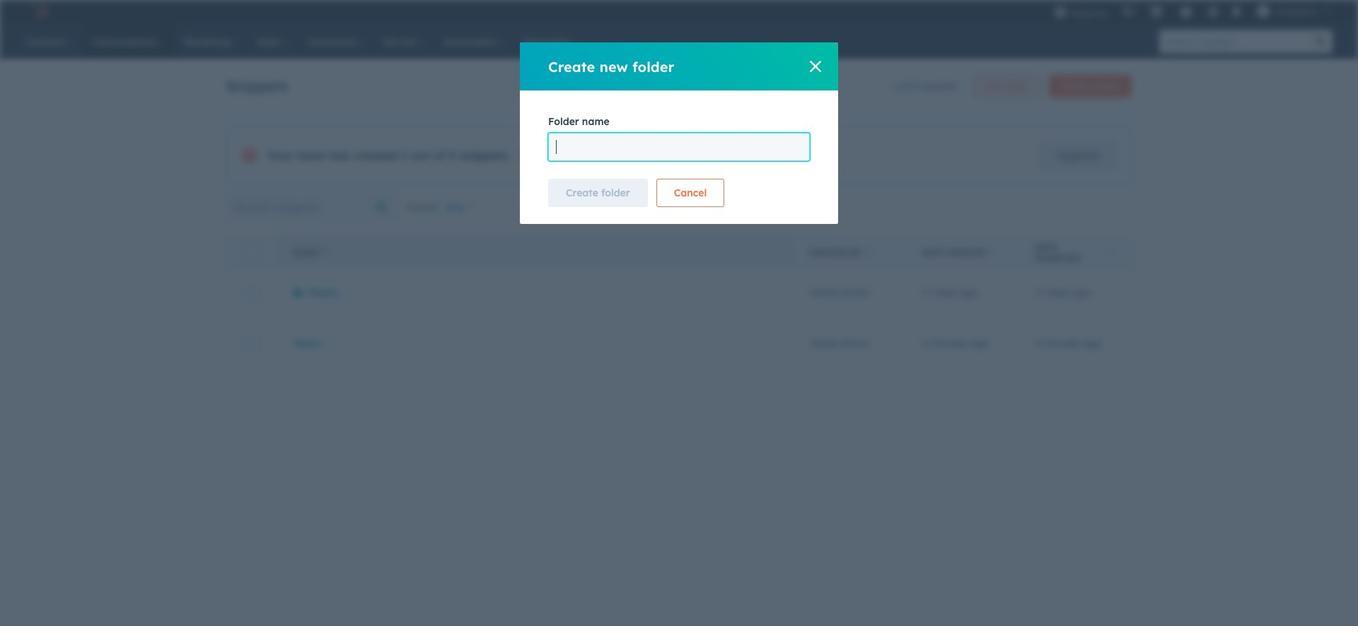 Task type: vqa. For each thing, say whether or not it's contained in the screenshot.
ASCENDING SORT. PRESS TO SORT DESCENDING. "element"
yes



Task type: locate. For each thing, give the bounding box(es) containing it.
jacob simon image
[[1257, 5, 1269, 18]]

1 press to sort. image from the left
[[866, 247, 872, 257]]

press to sort. image for second press to sort. element from the left
[[990, 247, 996, 257]]

1 horizontal spatial press to sort. image
[[990, 247, 996, 257]]

1 horizontal spatial press to sort. element
[[990, 247, 996, 259]]

menu
[[1047, 0, 1341, 23]]

2 press to sort. image from the left
[[990, 247, 996, 257]]

banner
[[226, 71, 1132, 98]]

None text field
[[548, 133, 810, 161]]

0 horizontal spatial press to sort. element
[[866, 247, 872, 259]]

0 horizontal spatial press to sort. image
[[866, 247, 872, 257]]

press to sort. image for first press to sort. element from right
[[1109, 247, 1114, 257]]

press to sort. element
[[866, 247, 872, 259], [990, 247, 996, 259], [1109, 247, 1114, 259]]

3 press to sort. image from the left
[[1109, 247, 1114, 257]]

2 horizontal spatial press to sort. element
[[1109, 247, 1114, 259]]

2 horizontal spatial press to sort. image
[[1109, 247, 1114, 257]]

press to sort. image
[[866, 247, 872, 257], [990, 247, 996, 257], [1109, 247, 1114, 257]]



Task type: describe. For each thing, give the bounding box(es) containing it.
Search HubSpot search field
[[1159, 30, 1309, 54]]

Search search field
[[226, 193, 398, 221]]

close image
[[810, 61, 821, 72]]

ascending sort. press to sort descending. image
[[323, 247, 328, 257]]

marketplaces image
[[1150, 6, 1163, 19]]

ascending sort. press to sort descending. element
[[323, 247, 328, 259]]

2 press to sort. element from the left
[[990, 247, 996, 259]]

1 press to sort. element from the left
[[866, 247, 872, 259]]

press to sort. image for 3rd press to sort. element from right
[[866, 247, 872, 257]]

3 press to sort. element from the left
[[1109, 247, 1114, 259]]



